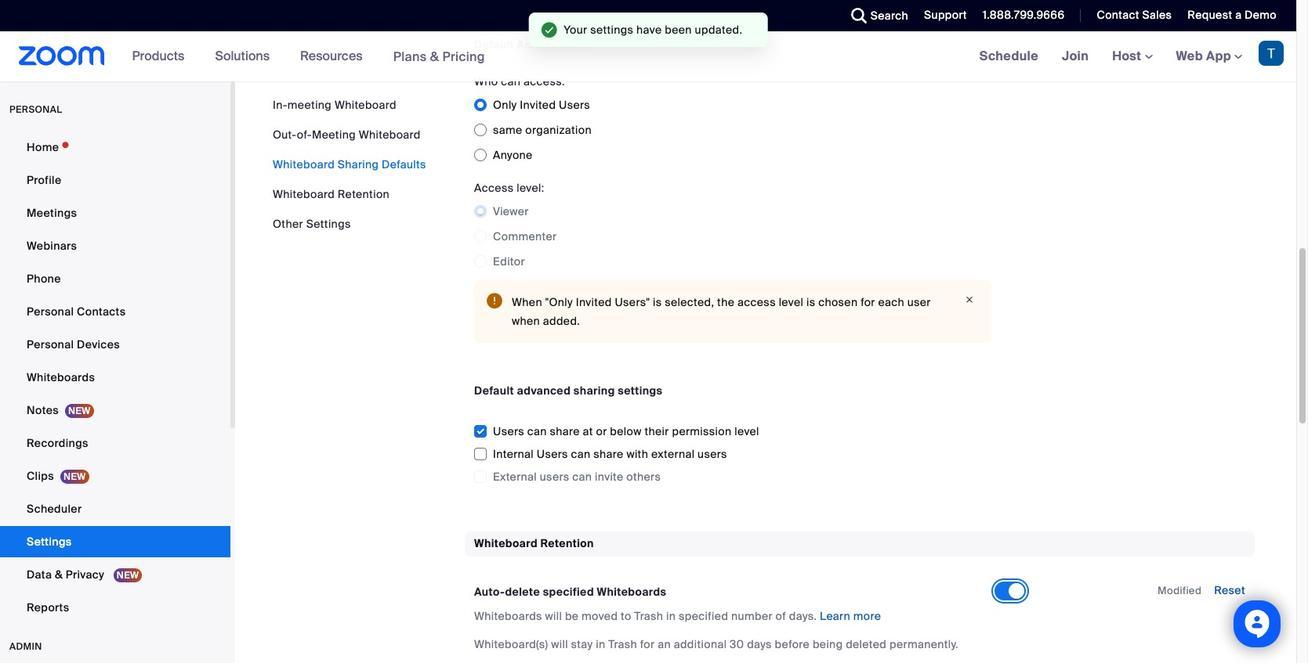 Task type: describe. For each thing, give the bounding box(es) containing it.
learn more link
[[820, 610, 881, 624]]

recordings
[[27, 437, 88, 451]]

when "only invited users" is selected, the access level is chosen for each user when added. alert
[[474, 281, 992, 343]]

products button
[[132, 31, 192, 82]]

1 vertical spatial whiteboards
[[597, 585, 667, 599]]

demo
[[1245, 8, 1277, 22]]

webinars link
[[0, 230, 230, 262]]

will for whiteboards
[[545, 610, 562, 624]]

profile link
[[0, 165, 230, 196]]

can up the internal
[[527, 425, 547, 439]]

anyone
[[493, 148, 533, 162]]

support
[[924, 8, 967, 22]]

whiteboard retention link
[[273, 187, 390, 201]]

contact
[[1097, 8, 1140, 22]]

0 vertical spatial in
[[666, 610, 676, 624]]

data & privacy link
[[0, 560, 230, 591]]

close image
[[960, 293, 979, 307]]

when
[[512, 314, 540, 329]]

0 horizontal spatial access
[[474, 181, 514, 195]]

advanced
[[517, 384, 571, 398]]

access
[[738, 296, 776, 310]]

home
[[27, 140, 59, 154]]

your
[[564, 23, 587, 37]]

schedule link
[[968, 31, 1050, 82]]

moved
[[582, 610, 618, 624]]

join
[[1062, 48, 1089, 64]]

for inside the when "only invited users" is selected, the access level is chosen for each user when added.
[[861, 296, 875, 310]]

out-of-meeting whiteboard
[[273, 128, 421, 142]]

can up external users can invite others
[[571, 448, 591, 462]]

organization
[[525, 123, 592, 137]]

contact sales
[[1097, 8, 1172, 22]]

profile picture image
[[1259, 41, 1284, 66]]

data & privacy
[[27, 568, 107, 582]]

solutions
[[215, 48, 270, 64]]

1 horizontal spatial specified
[[679, 610, 728, 624]]

whiteboards link
[[0, 362, 230, 394]]

0 vertical spatial trash
[[634, 610, 663, 624]]

banner containing products
[[0, 31, 1297, 82]]

meeting
[[288, 98, 332, 112]]

1 vertical spatial in
[[596, 638, 605, 652]]

permanently.
[[890, 638, 958, 652]]

a
[[1235, 8, 1242, 22]]

will for whiteboard(s)
[[551, 638, 568, 652]]

whiteboards for whiteboards
[[27, 371, 95, 385]]

profile
[[27, 173, 61, 187]]

additional
[[674, 638, 727, 652]]

reports link
[[0, 593, 230, 624]]

whiteboards for whiteboards will be moved to trash in specified number of days. learn more
[[474, 610, 542, 624]]

default advanced sharing settings
[[474, 384, 663, 398]]

can up the only
[[501, 75, 521, 89]]

personal menu menu
[[0, 132, 230, 626]]

out-of-meeting whiteboard link
[[273, 128, 421, 142]]

0 vertical spatial settings
[[590, 23, 634, 37]]

only invited users
[[493, 98, 590, 112]]

sharing
[[338, 158, 379, 172]]

added.
[[543, 314, 580, 329]]

whiteboard up the defaults
[[359, 128, 421, 142]]

default for default access level
[[474, 38, 514, 52]]

plans
[[393, 48, 427, 65]]

whiteboard up auto-
[[474, 537, 538, 551]]

request a demo
[[1188, 8, 1277, 22]]

personal devices
[[27, 338, 120, 352]]

personal contacts link
[[0, 296, 230, 328]]

selected,
[[665, 296, 714, 310]]

& for privacy
[[55, 568, 63, 582]]

contacts
[[77, 305, 126, 319]]

notes
[[27, 404, 59, 418]]

webinars
[[27, 239, 77, 253]]

personal
[[9, 103, 62, 116]]

been
[[665, 23, 692, 37]]

1 vertical spatial whiteboard retention
[[474, 537, 594, 551]]

days.
[[789, 610, 817, 624]]

meetings navigation
[[968, 31, 1297, 82]]

an
[[658, 638, 671, 652]]

access level: option group
[[474, 199, 992, 274]]

host button
[[1112, 48, 1153, 64]]

before
[[775, 638, 810, 652]]

other settings
[[273, 217, 351, 231]]

of
[[776, 610, 786, 624]]

whiteboard up other settings link on the top of page
[[273, 187, 335, 201]]

access level:
[[474, 181, 544, 195]]

for inside whiteboard retention element
[[640, 638, 655, 652]]

users can share at or below their permission level
[[493, 425, 759, 439]]

request
[[1188, 8, 1233, 22]]

permission
[[672, 425, 732, 439]]

clips link
[[0, 461, 230, 492]]

level:
[[517, 181, 544, 195]]

whiteboard sharing defaults element
[[465, 0, 1255, 507]]

pricing
[[442, 48, 485, 65]]

web app button
[[1176, 48, 1242, 64]]

& for pricing
[[430, 48, 439, 65]]

app
[[1206, 48, 1231, 64]]

who
[[474, 75, 498, 89]]

resources
[[300, 48, 363, 64]]

who can access:
[[474, 75, 565, 89]]

users inside who can access: option group
[[559, 98, 590, 112]]

1 vertical spatial users
[[540, 470, 570, 485]]

other settings link
[[273, 217, 351, 231]]

whiteboard up out-of-meeting whiteboard
[[335, 98, 397, 112]]

settings link
[[0, 527, 230, 558]]

1 vertical spatial retention
[[541, 537, 594, 551]]

home link
[[0, 132, 230, 163]]

stay
[[571, 638, 593, 652]]

personal for personal devices
[[27, 338, 74, 352]]

defaults
[[382, 158, 426, 172]]

default for default advanced sharing settings
[[474, 384, 514, 398]]

meetings
[[27, 206, 77, 220]]

reset
[[1214, 584, 1246, 598]]

whiteboard down of-
[[273, 158, 335, 172]]

out-
[[273, 128, 297, 142]]

"only
[[545, 296, 573, 310]]



Task type: vqa. For each thing, say whether or not it's contained in the screenshot.
MENU BAR
yes



Task type: locate. For each thing, give the bounding box(es) containing it.
1 is from the left
[[653, 296, 662, 310]]

have
[[637, 23, 662, 37]]

0 vertical spatial will
[[545, 610, 562, 624]]

retention down sharing
[[338, 187, 390, 201]]

0 horizontal spatial whiteboards
[[27, 371, 95, 385]]

0 horizontal spatial share
[[550, 425, 580, 439]]

personal inside personal contacts link
[[27, 305, 74, 319]]

invited right ""only"
[[576, 296, 612, 310]]

1 personal from the top
[[27, 305, 74, 319]]

admin
[[9, 641, 42, 654]]

data
[[27, 568, 52, 582]]

settings inside 'menu bar'
[[306, 217, 351, 231]]

invited
[[520, 98, 556, 112], [576, 296, 612, 310]]

1 horizontal spatial is
[[807, 296, 816, 310]]

is
[[653, 296, 662, 310], [807, 296, 816, 310]]

access down success image
[[517, 38, 557, 52]]

1 vertical spatial access
[[474, 181, 514, 195]]

1 vertical spatial users
[[493, 425, 524, 439]]

modified
[[1158, 584, 1202, 598]]

specified up 'be'
[[543, 585, 594, 599]]

invite
[[595, 470, 624, 485]]

product information navigation
[[120, 31, 497, 82]]

default left advanced
[[474, 384, 514, 398]]

2 is from the left
[[807, 296, 816, 310]]

1 vertical spatial invited
[[576, 296, 612, 310]]

solutions button
[[215, 31, 277, 82]]

level inside the when "only invited users" is selected, the access level is chosen for each user when added.
[[779, 296, 804, 310]]

level right permission
[[735, 425, 759, 439]]

at
[[583, 425, 593, 439]]

1 vertical spatial settings
[[27, 535, 72, 550]]

1.888.799.9666
[[983, 8, 1065, 22]]

being
[[813, 638, 843, 652]]

1 default from the top
[[474, 38, 514, 52]]

default
[[474, 38, 514, 52], [474, 384, 514, 398]]

other
[[273, 217, 303, 231]]

1 horizontal spatial level
[[779, 296, 804, 310]]

products
[[132, 48, 185, 64]]

personal inside personal devices link
[[27, 338, 74, 352]]

scheduler link
[[0, 494, 230, 525]]

settings
[[306, 217, 351, 231], [27, 535, 72, 550]]

invited inside the when "only invited users" is selected, the access level is chosen for each user when added.
[[576, 296, 612, 310]]

share left at
[[550, 425, 580, 439]]

whiteboards down "personal devices" at the bottom left
[[27, 371, 95, 385]]

devices
[[77, 338, 120, 352]]

1 vertical spatial default
[[474, 384, 514, 398]]

0 horizontal spatial invited
[[520, 98, 556, 112]]

their
[[645, 425, 669, 439]]

can
[[501, 75, 521, 89], [527, 425, 547, 439], [571, 448, 591, 462], [572, 470, 592, 485]]

whiteboards will be moved to trash in specified number of days. learn more
[[474, 610, 881, 624]]

settings right "your"
[[590, 23, 634, 37]]

whiteboards down the delete
[[474, 610, 542, 624]]

learn
[[820, 610, 851, 624]]

0 vertical spatial invited
[[520, 98, 556, 112]]

reports
[[27, 601, 69, 615]]

& right data
[[55, 568, 63, 582]]

0 vertical spatial users
[[559, 98, 590, 112]]

schedule
[[980, 48, 1039, 64]]

1 horizontal spatial whiteboard retention
[[474, 537, 594, 551]]

whiteboard retention
[[273, 187, 390, 201], [474, 537, 594, 551]]

settings
[[590, 23, 634, 37], [618, 384, 663, 398]]

settings up users can share at or below their permission level
[[618, 384, 663, 398]]

whiteboard sharing defaults link
[[273, 158, 426, 172]]

0 vertical spatial &
[[430, 48, 439, 65]]

same organization
[[493, 123, 592, 137]]

1 horizontal spatial &
[[430, 48, 439, 65]]

1 vertical spatial trash
[[608, 638, 637, 652]]

1 horizontal spatial settings
[[306, 217, 351, 231]]

will left 'be'
[[545, 610, 562, 624]]

in-meeting whiteboard link
[[273, 98, 397, 112]]

whiteboard retention up the delete
[[474, 537, 594, 551]]

whiteboard retention inside 'menu bar'
[[273, 187, 390, 201]]

level for permission
[[735, 425, 759, 439]]

1 vertical spatial specified
[[679, 610, 728, 624]]

scheduler
[[27, 502, 82, 517]]

users"
[[615, 296, 650, 310]]

for left the each in the top right of the page
[[861, 296, 875, 310]]

in right 'stay'
[[596, 638, 605, 652]]

0 horizontal spatial users
[[540, 470, 570, 485]]

0 vertical spatial retention
[[338, 187, 390, 201]]

retention up auto-delete specified whiteboards
[[541, 537, 594, 551]]

whiteboards inside personal menu "menu"
[[27, 371, 95, 385]]

trash down to
[[608, 638, 637, 652]]

& inside personal menu "menu"
[[55, 568, 63, 582]]

days
[[747, 638, 772, 652]]

0 vertical spatial specified
[[543, 585, 594, 599]]

level for access
[[779, 296, 804, 310]]

0 vertical spatial settings
[[306, 217, 351, 231]]

trash
[[634, 610, 663, 624], [608, 638, 637, 652]]

be
[[565, 610, 579, 624]]

editor
[[493, 255, 525, 269]]

2 vertical spatial whiteboards
[[474, 610, 542, 624]]

0 horizontal spatial for
[[640, 638, 655, 652]]

0 horizontal spatial &
[[55, 568, 63, 582]]

0 horizontal spatial retention
[[338, 187, 390, 201]]

1 vertical spatial level
[[735, 425, 759, 439]]

your settings have been updated.
[[564, 23, 743, 37]]

users right external
[[540, 470, 570, 485]]

will left 'stay'
[[551, 638, 568, 652]]

1 vertical spatial &
[[55, 568, 63, 582]]

& right plans
[[430, 48, 439, 65]]

who can access: option group
[[474, 93, 992, 168]]

can left invite
[[572, 470, 592, 485]]

menu bar containing in-meeting whiteboard
[[273, 97, 426, 232]]

notes link
[[0, 395, 230, 426]]

join link
[[1050, 31, 1101, 82]]

whiteboard(s)
[[474, 638, 548, 652]]

for left an
[[640, 638, 655, 652]]

reset button
[[1214, 584, 1246, 598]]

external users can invite others
[[493, 470, 661, 485]]

0 vertical spatial whiteboards
[[27, 371, 95, 385]]

whiteboards up to
[[597, 585, 667, 599]]

warning image
[[487, 293, 502, 309]]

default access level
[[474, 38, 589, 52]]

when
[[512, 296, 542, 310]]

retention inside 'menu bar'
[[338, 187, 390, 201]]

or
[[596, 425, 607, 439]]

1 horizontal spatial invited
[[576, 296, 612, 310]]

users up external users can invite others
[[537, 448, 568, 462]]

default up who
[[474, 38, 514, 52]]

2 personal from the top
[[27, 338, 74, 352]]

retention
[[338, 187, 390, 201], [541, 537, 594, 551]]

personal down the phone
[[27, 305, 74, 319]]

1 horizontal spatial retention
[[541, 537, 594, 551]]

1 vertical spatial for
[[640, 638, 655, 652]]

each
[[878, 296, 905, 310]]

viewer
[[493, 205, 529, 219]]

0 vertical spatial share
[[550, 425, 580, 439]]

zoom logo image
[[19, 46, 105, 66]]

whiteboard
[[335, 98, 397, 112], [359, 128, 421, 142], [273, 158, 335, 172], [273, 187, 335, 201], [474, 537, 538, 551]]

personal devices link
[[0, 329, 230, 361]]

deleted
[[846, 638, 887, 652]]

external
[[493, 470, 537, 485]]

users down permission
[[698, 448, 727, 462]]

number
[[731, 610, 773, 624]]

settings inside whiteboard sharing defaults element
[[618, 384, 663, 398]]

personal
[[27, 305, 74, 319], [27, 338, 74, 352]]

chosen
[[818, 296, 858, 310]]

trash right to
[[634, 610, 663, 624]]

0 horizontal spatial specified
[[543, 585, 594, 599]]

the
[[717, 296, 735, 310]]

only
[[493, 98, 517, 112]]

30
[[730, 638, 744, 652]]

in up an
[[666, 610, 676, 624]]

0 vertical spatial access
[[517, 38, 557, 52]]

whiteboard retention down whiteboard sharing defaults
[[273, 187, 390, 201]]

specified
[[543, 585, 594, 599], [679, 610, 728, 624]]

invited inside who can access: option group
[[520, 98, 556, 112]]

commenter
[[493, 230, 557, 244]]

0 horizontal spatial in
[[596, 638, 605, 652]]

of-
[[297, 128, 312, 142]]

0 vertical spatial for
[[861, 296, 875, 310]]

updated.
[[695, 23, 743, 37]]

with
[[627, 448, 648, 462]]

web
[[1176, 48, 1203, 64]]

1 vertical spatial personal
[[27, 338, 74, 352]]

settings down scheduler
[[27, 535, 72, 550]]

1 vertical spatial share
[[594, 448, 624, 462]]

clips
[[27, 470, 54, 484]]

level
[[560, 38, 589, 52]]

personal down personal contacts
[[27, 338, 74, 352]]

1 horizontal spatial whiteboards
[[474, 610, 542, 624]]

0 horizontal spatial level
[[735, 425, 759, 439]]

level right access
[[779, 296, 804, 310]]

whiteboard sharing defaults
[[273, 158, 426, 172]]

2 default from the top
[[474, 384, 514, 398]]

1 horizontal spatial users
[[698, 448, 727, 462]]

host
[[1112, 48, 1145, 64]]

personal for personal contacts
[[27, 305, 74, 319]]

2 horizontal spatial whiteboards
[[597, 585, 667, 599]]

1 horizontal spatial in
[[666, 610, 676, 624]]

privacy
[[66, 568, 104, 582]]

users up the internal
[[493, 425, 524, 439]]

users
[[698, 448, 727, 462], [540, 470, 570, 485]]

1.888.799.9666 button
[[971, 0, 1069, 31], [983, 8, 1065, 22]]

0 vertical spatial personal
[[27, 305, 74, 319]]

0 horizontal spatial settings
[[27, 535, 72, 550]]

0 vertical spatial whiteboard retention
[[273, 187, 390, 201]]

share up invite
[[594, 448, 624, 462]]

0 vertical spatial default
[[474, 38, 514, 52]]

settings inside personal menu "menu"
[[27, 535, 72, 550]]

2 vertical spatial users
[[537, 448, 568, 462]]

auto-
[[474, 585, 505, 599]]

1 horizontal spatial access
[[517, 38, 557, 52]]

invited down access:
[[520, 98, 556, 112]]

banner
[[0, 31, 1297, 82]]

is left chosen
[[807, 296, 816, 310]]

is right users"
[[653, 296, 662, 310]]

0 horizontal spatial is
[[653, 296, 662, 310]]

1 vertical spatial settings
[[618, 384, 663, 398]]

specified up additional at the right of the page
[[679, 610, 728, 624]]

user
[[907, 296, 931, 310]]

1 horizontal spatial share
[[594, 448, 624, 462]]

users up organization
[[559, 98, 590, 112]]

access up viewer
[[474, 181, 514, 195]]

0 horizontal spatial whiteboard retention
[[273, 187, 390, 201]]

contact sales link
[[1085, 0, 1176, 31], [1097, 8, 1172, 22]]

0 vertical spatial users
[[698, 448, 727, 462]]

0 vertical spatial level
[[779, 296, 804, 310]]

success image
[[541, 22, 557, 38]]

in-
[[273, 98, 288, 112]]

plans & pricing
[[393, 48, 485, 65]]

1 vertical spatial will
[[551, 638, 568, 652]]

whiteboard retention element
[[465, 532, 1255, 664]]

settings down the whiteboard retention link
[[306, 217, 351, 231]]

1 horizontal spatial for
[[861, 296, 875, 310]]

& inside product information navigation
[[430, 48, 439, 65]]

meeting
[[312, 128, 356, 142]]

menu bar
[[273, 97, 426, 232]]



